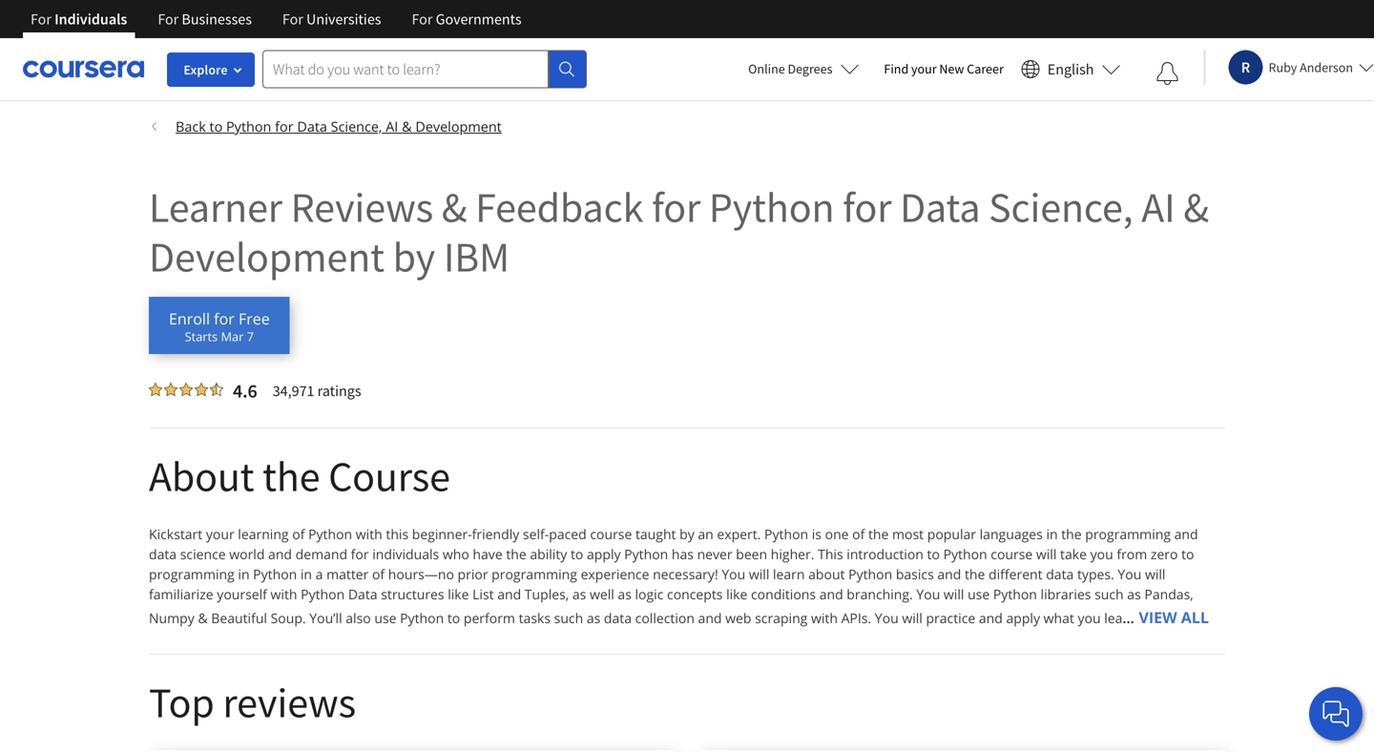 Task type: describe. For each thing, give the bounding box(es) containing it.
been
[[736, 545, 768, 563]]

learner
[[149, 180, 283, 233]]

0 horizontal spatial such
[[554, 609, 584, 627]]

view
[[1140, 607, 1178, 628]]

data inside the learner reviews & feedback for python for data science, ai & development by ibm
[[900, 180, 981, 233]]

online degrees button
[[733, 48, 875, 90]]

to down popular
[[928, 545, 940, 563]]

to down paced at bottom
[[571, 545, 584, 563]]

and down about
[[820, 585, 844, 603]]

and up zero
[[1175, 525, 1199, 543]]

banner navigation
[[15, 0, 537, 38]]

learn
[[773, 565, 805, 583]]

1 like from the left
[[448, 585, 469, 603]]

by inside the learner reviews & feedback for python for data science, ai & development by ibm
[[393, 230, 436, 283]]

ai inside the learner reviews & feedback for python for data science, ai & development by ibm
[[1142, 180, 1176, 233]]

free
[[239, 308, 270, 329]]

libraries
[[1041, 585, 1092, 603]]

career
[[967, 60, 1004, 77]]

most
[[893, 525, 924, 543]]

the up learning on the left bottom
[[263, 450, 320, 503]]

online
[[749, 60, 786, 77]]

1 horizontal spatial course
[[991, 545, 1033, 563]]

& inside kickstart your learning of python with this beginner-friendly self-paced course taught by an expert. python is one of the most popular languages in the programming and data science world and demand for individuals who have the ability to apply python has never been higher.    this introduction to python course will take you from zero to programming in python in a matter of hours—no prior programming experience necessary! you will learn about python basics and the different data types. you will familiarize yourself with python data structures like list and tuples, as well as logic concepts like conditions and branching. you will use python libraries such as pandas, numpy & beautiful soup. you'll also use python to perform tasks such as data collection and web scraping with apis.    you will practice and apply what you lea ... view all
[[198, 609, 208, 627]]

types.
[[1078, 565, 1115, 583]]

by inside kickstart your learning of python with this beginner-friendly self-paced course taught by an expert. python is one of the most popular languages in the programming and data science world and demand for individuals who have the ability to apply python has never been higher.    this introduction to python course will take you from zero to programming in python in a matter of hours—no prior programming experience necessary! you will learn about python basics and the different data types. you will familiarize yourself with python data structures like list and tuples, as well as logic concepts like conditions and branching. you will use python libraries such as pandas, numpy & beautiful soup. you'll also use python to perform tasks such as data collection and web scraping with apis.    you will practice and apply what you lea ... view all
[[680, 525, 695, 543]]

1 horizontal spatial programming
[[492, 565, 578, 583]]

reviews
[[223, 676, 356, 729]]

governments
[[436, 10, 522, 29]]

apis.
[[842, 609, 872, 627]]

is
[[812, 525, 822, 543]]

will down been
[[749, 565, 770, 583]]

web
[[726, 609, 752, 627]]

science, inside the learner reviews & feedback for python for data science, ai & development by ibm
[[989, 180, 1134, 233]]

enroll
[[169, 308, 210, 329]]

and right practice at the bottom of the page
[[979, 609, 1003, 627]]

anderson
[[1301, 59, 1354, 76]]

2 horizontal spatial of
[[853, 525, 865, 543]]

enroll for free starts mar 7
[[169, 308, 270, 345]]

for for governments
[[412, 10, 433, 29]]

python inside the learner reviews & feedback for python for data science, ai & development by ibm
[[709, 180, 835, 233]]

list
[[473, 585, 494, 603]]

0 vertical spatial you
[[1091, 545, 1114, 563]]

introduction
[[847, 545, 924, 563]]

and down learning on the left bottom
[[268, 545, 292, 563]]

top reviews
[[149, 676, 356, 729]]

course
[[329, 450, 450, 503]]

world
[[229, 545, 265, 563]]

online degrees
[[749, 60, 833, 77]]

0 vertical spatial course
[[590, 525, 632, 543]]

find your new career link
[[875, 57, 1014, 81]]

to right zero
[[1182, 545, 1195, 563]]

2 horizontal spatial in
[[1047, 525, 1058, 543]]

2 horizontal spatial programming
[[1086, 525, 1172, 543]]

for universities
[[283, 10, 381, 29]]

as left well
[[573, 585, 587, 603]]

kickstart your learning of python with this beginner-friendly self-paced course taught by an expert. python is one of the most popular languages in the programming and data science world and demand for individuals who have the ability to apply python has never been higher.    this introduction to python course will take you from zero to programming in python in a matter of hours—no prior programming experience necessary! you will learn about python basics and the different data types. you will familiarize yourself with python data structures like list and tuples, as well as logic concepts like conditions and branching. you will use python libraries such as pandas, numpy & beautiful soup. you'll also use python to perform tasks such as data collection and web scraping with apis.    you will practice and apply what you lea ... view all
[[149, 525, 1210, 628]]

new
[[940, 60, 965, 77]]

for for individuals
[[31, 10, 51, 29]]

feedback
[[476, 180, 644, 233]]

has
[[672, 545, 694, 563]]

will left the take
[[1037, 545, 1057, 563]]

find
[[885, 60, 909, 77]]

2 like from the left
[[727, 585, 748, 603]]

...
[[1123, 609, 1135, 627]]

ibm
[[444, 230, 510, 283]]

for businesses
[[158, 10, 252, 29]]

r
[[1242, 58, 1251, 77]]

development inside the learner reviews & feedback for python for data science, ai & development by ibm
[[149, 230, 385, 283]]

scraping
[[755, 609, 808, 627]]

What do you want to learn? text field
[[263, 50, 549, 88]]

2 vertical spatial with
[[812, 609, 838, 627]]

will down zero
[[1146, 565, 1166, 583]]

learner reviews & feedback for python for data science, ai & development by ibm
[[149, 180, 1210, 283]]

logic
[[635, 585, 664, 603]]

basics
[[896, 565, 935, 583]]

for inside enroll for free starts mar 7
[[214, 308, 235, 329]]

0 vertical spatial data
[[297, 117, 327, 136]]

explore button
[[167, 53, 255, 87]]

2 filled star image from the left
[[180, 383, 193, 396]]

have
[[473, 545, 503, 563]]

practice
[[927, 609, 976, 627]]

zero
[[1151, 545, 1179, 563]]

this
[[818, 545, 844, 563]]

concepts
[[667, 585, 723, 603]]

34,971 ratings
[[273, 381, 361, 401]]

and right list
[[498, 585, 521, 603]]

an
[[698, 525, 714, 543]]

your for kickstart your learning of python with this beginner-friendly self-paced course taught by an expert. python is one of the most popular languages in the programming and data science world and demand for individuals who have the ability to apply python has never been higher.    this introduction to python course will take you from zero to programming in python in a matter of hours—no prior programming experience necessary! you will learn about python basics and the different data types. you will familiarize yourself with python data structures like list and tuples, as well as logic concepts like conditions and branching. you will use python libraries such as pandas, numpy & beautiful soup. you'll also use python to perform tasks such as data collection and web scraping with apis.    you will practice and apply what you lea ... view all
[[206, 525, 235, 543]]

science
[[180, 545, 226, 563]]

4.6
[[233, 379, 258, 403]]

english button
[[1014, 38, 1129, 100]]

the up the take
[[1062, 525, 1082, 543]]

higher.
[[771, 545, 815, 563]]

demand
[[296, 545, 348, 563]]

what
[[1044, 609, 1075, 627]]

popular
[[928, 525, 977, 543]]

learning
[[238, 525, 289, 543]]

languages
[[980, 525, 1043, 543]]

0 horizontal spatial with
[[271, 585, 297, 603]]

to left 'perform' on the bottom left of the page
[[448, 609, 460, 627]]

explore
[[184, 61, 228, 78]]



Task type: vqa. For each thing, say whether or not it's contained in the screenshot.
Everybody
no



Task type: locate. For each thing, give the bounding box(es) containing it.
never
[[698, 545, 733, 563]]

development down what do you want to learn? text field
[[416, 117, 502, 136]]

1 horizontal spatial ai
[[1142, 180, 1176, 233]]

1 horizontal spatial filled star image
[[180, 383, 193, 396]]

0 vertical spatial science,
[[331, 117, 382, 136]]

self-
[[523, 525, 549, 543]]

by left an
[[680, 525, 695, 543]]

you'll
[[310, 609, 342, 627]]

chevron left image
[[149, 121, 160, 132]]

2 for from the left
[[158, 10, 179, 29]]

your right find
[[912, 60, 937, 77]]

2 horizontal spatial filled star image
[[195, 383, 208, 396]]

expert.
[[717, 525, 761, 543]]

course down languages
[[991, 545, 1033, 563]]

1 vertical spatial use
[[375, 609, 397, 627]]

1 vertical spatial by
[[680, 525, 695, 543]]

english
[[1048, 60, 1095, 79]]

your up science
[[206, 525, 235, 543]]

1 vertical spatial course
[[991, 545, 1033, 563]]

0 horizontal spatial apply
[[587, 545, 621, 563]]

1 horizontal spatial of
[[372, 565, 385, 583]]

who
[[443, 545, 470, 563]]

use
[[968, 585, 990, 603], [375, 609, 397, 627]]

tuples,
[[525, 585, 569, 603]]

and down concepts
[[698, 609, 722, 627]]

such down tuples,
[[554, 609, 584, 627]]

1 horizontal spatial data
[[604, 609, 632, 627]]

top
[[149, 676, 214, 729]]

like down 'prior'
[[448, 585, 469, 603]]

1 for from the left
[[31, 10, 51, 29]]

for left "universities"
[[283, 10, 303, 29]]

0 horizontal spatial of
[[292, 525, 305, 543]]

of up demand
[[292, 525, 305, 543]]

such down types.
[[1095, 585, 1124, 603]]

development up free
[[149, 230, 385, 283]]

for individuals
[[31, 10, 127, 29]]

2 vertical spatial data
[[348, 585, 378, 603]]

prior
[[458, 565, 488, 583]]

development inside back to python for data science, ai & development link
[[416, 117, 502, 136]]

back to python for data science, ai & development
[[176, 117, 502, 136]]

with left apis.
[[812, 609, 838, 627]]

like
[[448, 585, 469, 603], [727, 585, 748, 603]]

of right matter
[[372, 565, 385, 583]]

and
[[1175, 525, 1199, 543], [268, 545, 292, 563], [938, 565, 962, 583], [498, 585, 521, 603], [820, 585, 844, 603], [698, 609, 722, 627], [979, 609, 1003, 627]]

for left businesses
[[158, 10, 179, 29]]

1 vertical spatial you
[[1078, 609, 1101, 627]]

course
[[590, 525, 632, 543], [991, 545, 1033, 563]]

paced
[[549, 525, 587, 543]]

businesses
[[182, 10, 252, 29]]

one
[[826, 525, 849, 543]]

ratings
[[318, 381, 361, 401]]

about
[[149, 450, 254, 503]]

matter
[[327, 565, 369, 583]]

1 vertical spatial data
[[900, 180, 981, 233]]

beginner-
[[412, 525, 472, 543]]

0 horizontal spatial development
[[149, 230, 385, 283]]

0 horizontal spatial filled star image
[[149, 383, 162, 396]]

apply left the what
[[1007, 609, 1041, 627]]

for up what do you want to learn? text field
[[412, 10, 433, 29]]

with up soup.
[[271, 585, 297, 603]]

also
[[346, 609, 371, 627]]

0 horizontal spatial science,
[[331, 117, 382, 136]]

programming up familiarize
[[149, 565, 235, 583]]

filled star image left filled star image
[[149, 383, 162, 396]]

coursera image
[[23, 54, 144, 84]]

0 horizontal spatial data
[[149, 545, 177, 563]]

familiarize
[[149, 585, 214, 603]]

data down well
[[604, 609, 632, 627]]

reviews
[[291, 180, 434, 233]]

0 vertical spatial by
[[393, 230, 436, 283]]

3 for from the left
[[283, 10, 303, 29]]

0 vertical spatial such
[[1095, 585, 1124, 603]]

you down from
[[1118, 565, 1142, 583]]

filled star image right filled star image
[[180, 383, 193, 396]]

1 vertical spatial your
[[206, 525, 235, 543]]

lea
[[1105, 609, 1123, 627]]

mar
[[221, 328, 244, 345]]

of right 'one'
[[853, 525, 865, 543]]

collection
[[636, 609, 695, 627]]

by left the 'ibm'
[[393, 230, 436, 283]]

back
[[176, 117, 206, 136]]

necessary!
[[653, 565, 719, 583]]

1 horizontal spatial like
[[727, 585, 748, 603]]

in left a
[[301, 565, 312, 583]]

you down branching.
[[875, 609, 899, 627]]

you up types.
[[1091, 545, 1114, 563]]

filled star image
[[149, 383, 162, 396], [180, 383, 193, 396], [195, 383, 208, 396]]

1 vertical spatial apply
[[1007, 609, 1041, 627]]

1 horizontal spatial such
[[1095, 585, 1124, 603]]

of
[[292, 525, 305, 543], [853, 525, 865, 543], [372, 565, 385, 583]]

back to python for data science, ai & development link
[[149, 101, 1226, 137]]

2 vertical spatial data
[[604, 609, 632, 627]]

take
[[1061, 545, 1087, 563]]

0 horizontal spatial data
[[297, 117, 327, 136]]

1 vertical spatial data
[[1047, 565, 1074, 583]]

ruby anderson
[[1269, 59, 1354, 76]]

with left this
[[356, 525, 383, 543]]

1 filled star image from the left
[[149, 383, 162, 396]]

individuals
[[55, 10, 127, 29]]

the up introduction
[[869, 525, 889, 543]]

a
[[316, 565, 323, 583]]

data inside kickstart your learning of python with this beginner-friendly self-paced course taught by an expert. python is one of the most popular languages in the programming and data science world and demand for individuals who have the ability to apply python has never been higher.    this introduction to python course will take you from zero to programming in python in a matter of hours—no prior programming experience necessary! you will learn about python basics and the different data types. you will familiarize yourself with python data structures like list and tuples, as well as logic concepts like conditions and branching. you will use python libraries such as pandas, numpy & beautiful soup. you'll also use python to perform tasks such as data collection and web scraping with apis.    you will practice and apply what you lea ... view all
[[348, 585, 378, 603]]

use right also
[[375, 609, 397, 627]]

None search field
[[263, 50, 587, 88]]

2 horizontal spatial data
[[900, 180, 981, 233]]

you down been
[[722, 565, 746, 583]]

by
[[393, 230, 436, 283], [680, 525, 695, 543]]

to
[[210, 117, 223, 136], [571, 545, 584, 563], [928, 545, 940, 563], [1182, 545, 1195, 563], [448, 609, 460, 627]]

2 horizontal spatial data
[[1047, 565, 1074, 583]]

0 horizontal spatial by
[[393, 230, 436, 283]]

0 horizontal spatial programming
[[149, 565, 235, 583]]

0 horizontal spatial use
[[375, 609, 397, 627]]

7
[[247, 328, 254, 345]]

universities
[[307, 10, 381, 29]]

show notifications image
[[1157, 62, 1180, 85]]

branching.
[[847, 585, 914, 603]]

0 horizontal spatial course
[[590, 525, 632, 543]]

for
[[275, 117, 294, 136], [652, 180, 701, 233], [843, 180, 892, 233], [214, 308, 235, 329], [351, 545, 369, 563]]

friendly
[[472, 525, 520, 543]]

3 filled star image from the left
[[195, 383, 208, 396]]

you left lea
[[1078, 609, 1101, 627]]

for
[[31, 10, 51, 29], [158, 10, 179, 29], [283, 10, 303, 29], [412, 10, 433, 29]]

0 horizontal spatial your
[[206, 525, 235, 543]]

and right "basics"
[[938, 565, 962, 583]]

1 horizontal spatial apply
[[1007, 609, 1041, 627]]

in right languages
[[1047, 525, 1058, 543]]

for for businesses
[[158, 10, 179, 29]]

for left 'individuals'
[[31, 10, 51, 29]]

data down kickstart at the left bottom of the page
[[149, 545, 177, 563]]

1 vertical spatial with
[[271, 585, 297, 603]]

1 horizontal spatial in
[[301, 565, 312, 583]]

with
[[356, 525, 383, 543], [271, 585, 297, 603], [812, 609, 838, 627]]

as down well
[[587, 609, 601, 627]]

data up libraries at the bottom of page
[[1047, 565, 1074, 583]]

the down the self- at left bottom
[[506, 545, 527, 563]]

degrees
[[788, 60, 833, 77]]

0 vertical spatial use
[[968, 585, 990, 603]]

will left practice at the bottom of the page
[[903, 609, 923, 627]]

for for universities
[[283, 10, 303, 29]]

0 vertical spatial apply
[[587, 545, 621, 563]]

0 vertical spatial with
[[356, 525, 383, 543]]

0 vertical spatial your
[[912, 60, 937, 77]]

for inside kickstart your learning of python with this beginner-friendly self-paced course taught by an expert. python is one of the most popular languages in the programming and data science world and demand for individuals who have the ability to apply python has never been higher.    this introduction to python course will take you from zero to programming in python in a matter of hours—no prior programming experience necessary! you will learn about python basics and the different data types. you will familiarize yourself with python data structures like list and tuples, as well as logic concepts like conditions and branching. you will use python libraries such as pandas, numpy & beautiful soup. you'll also use python to perform tasks such as data collection and web scraping with apis.    you will practice and apply what you lea ... view all
[[351, 545, 369, 563]]

development
[[416, 117, 502, 136], [149, 230, 385, 283]]

1 vertical spatial science,
[[989, 180, 1134, 233]]

1 vertical spatial ai
[[1142, 180, 1176, 233]]

as up ...
[[1128, 585, 1142, 603]]

ability
[[530, 545, 567, 563]]

tasks
[[519, 609, 551, 627]]

your inside kickstart your learning of python with this beginner-friendly self-paced course taught by an expert. python is one of the most popular languages in the programming and data science world and demand for individuals who have the ability to apply python has never been higher.    this introduction to python course will take you from zero to programming in python in a matter of hours—no prior programming experience necessary! you will learn about python basics and the different data types. you will familiarize yourself with python data structures like list and tuples, as well as logic concepts like conditions and branching. you will use python libraries such as pandas, numpy & beautiful soup. you'll also use python to perform tasks such as data collection and web scraping with apis.    you will practice and apply what you lea ... view all
[[206, 525, 235, 543]]

0 vertical spatial development
[[416, 117, 502, 136]]

1 horizontal spatial your
[[912, 60, 937, 77]]

from
[[1117, 545, 1148, 563]]

1 horizontal spatial with
[[356, 525, 383, 543]]

like up web
[[727, 585, 748, 603]]

0 horizontal spatial like
[[448, 585, 469, 603]]

yourself
[[217, 585, 267, 603]]

in up the yourself
[[238, 565, 250, 583]]

find your new career
[[885, 60, 1004, 77]]

will up practice at the bottom of the page
[[944, 585, 965, 603]]

kickstart
[[149, 525, 203, 543]]

individuals
[[373, 545, 439, 563]]

1 horizontal spatial science,
[[989, 180, 1134, 233]]

filled star image left half faded star icon
[[195, 383, 208, 396]]

4 for from the left
[[412, 10, 433, 29]]

well
[[590, 585, 615, 603]]

the left different
[[965, 565, 986, 583]]

conditions
[[751, 585, 816, 603]]

apply up experience
[[587, 545, 621, 563]]

course up experience
[[590, 525, 632, 543]]

1 horizontal spatial by
[[680, 525, 695, 543]]

half faded star image
[[210, 383, 223, 396]]

structures
[[381, 585, 445, 603]]

will
[[1037, 545, 1057, 563], [749, 565, 770, 583], [1146, 565, 1166, 583], [944, 585, 965, 603], [903, 609, 923, 627]]

your for find your new career
[[912, 60, 937, 77]]

you
[[722, 565, 746, 583], [1118, 565, 1142, 583], [917, 585, 941, 603], [875, 609, 899, 627]]

perform
[[464, 609, 516, 627]]

for inside back to python for data science, ai & development link
[[275, 117, 294, 136]]

0 vertical spatial ai
[[386, 117, 398, 136]]

to right back
[[210, 117, 223, 136]]

data
[[297, 117, 327, 136], [900, 180, 981, 233], [348, 585, 378, 603]]

view all button
[[1139, 604, 1211, 631]]

use up practice at the bottom of the page
[[968, 585, 990, 603]]

about the course
[[149, 450, 450, 503]]

experience
[[581, 565, 650, 583]]

1 horizontal spatial data
[[348, 585, 378, 603]]

programming
[[1086, 525, 1172, 543], [149, 565, 235, 583], [492, 565, 578, 583]]

you down "basics"
[[917, 585, 941, 603]]

as
[[573, 585, 587, 603], [618, 585, 632, 603], [1128, 585, 1142, 603], [587, 609, 601, 627]]

1 vertical spatial such
[[554, 609, 584, 627]]

ai
[[386, 117, 398, 136], [1142, 180, 1176, 233]]

programming up tuples,
[[492, 565, 578, 583]]

chat with us image
[[1321, 699, 1352, 729]]

such
[[1095, 585, 1124, 603], [554, 609, 584, 627]]

filled star image
[[164, 383, 178, 396]]

the
[[263, 450, 320, 503], [869, 525, 889, 543], [1062, 525, 1082, 543], [506, 545, 527, 563], [965, 565, 986, 583]]

your
[[912, 60, 937, 77], [206, 525, 235, 543]]

1 horizontal spatial use
[[968, 585, 990, 603]]

beautiful
[[211, 609, 267, 627]]

as down experience
[[618, 585, 632, 603]]

0 horizontal spatial ai
[[386, 117, 398, 136]]

taught
[[636, 525, 676, 543]]

pandas,
[[1145, 585, 1194, 603]]

2 horizontal spatial with
[[812, 609, 838, 627]]

0 horizontal spatial in
[[238, 565, 250, 583]]

this
[[386, 525, 409, 543]]

numpy
[[149, 609, 195, 627]]

hours—no
[[388, 565, 454, 583]]

0 vertical spatial data
[[149, 545, 177, 563]]

about
[[809, 565, 845, 583]]

1 horizontal spatial development
[[416, 117, 502, 136]]

1 vertical spatial development
[[149, 230, 385, 283]]

different
[[989, 565, 1043, 583]]

programming up from
[[1086, 525, 1172, 543]]

for governments
[[412, 10, 522, 29]]



